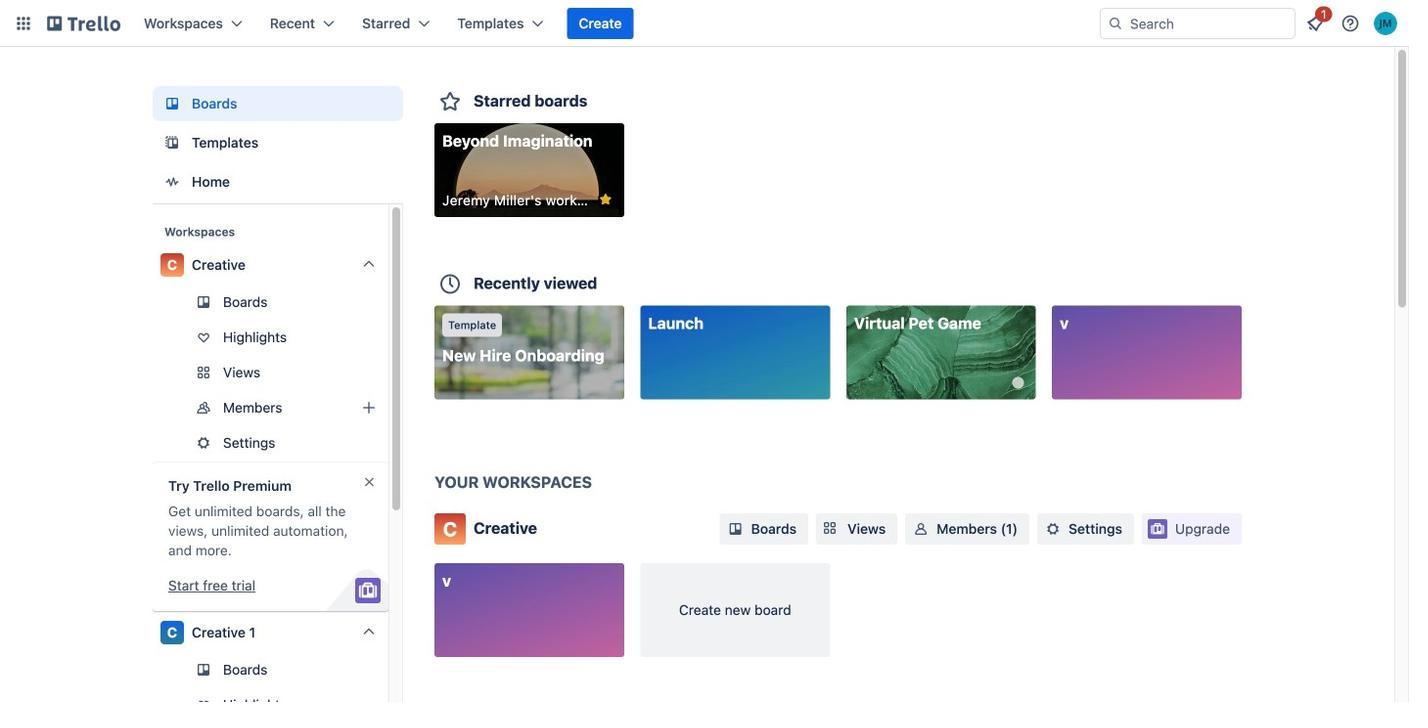 Task type: describe. For each thing, give the bounding box(es) containing it.
sm image
[[1043, 520, 1063, 539]]

add image
[[357, 396, 381, 420]]

back to home image
[[47, 8, 120, 39]]

open information menu image
[[1341, 14, 1360, 33]]

1 forward image from the top
[[385, 361, 408, 385]]

search image
[[1108, 16, 1123, 31]]

1 notification image
[[1304, 12, 1327, 35]]

1 sm image from the left
[[726, 520, 745, 539]]

board image
[[160, 92, 184, 115]]

forward image
[[385, 396, 408, 420]]

Search field
[[1100, 8, 1296, 39]]

2 forward image from the top
[[385, 432, 408, 455]]



Task type: vqa. For each thing, say whether or not it's contained in the screenshot.
'Back to home' "image"
yes



Task type: locate. For each thing, give the bounding box(es) containing it.
template board image
[[160, 131, 184, 155]]

primary element
[[0, 0, 1409, 47]]

2 sm image from the left
[[911, 520, 931, 539]]

forward image
[[385, 361, 408, 385], [385, 432, 408, 455]]

home image
[[160, 170, 184, 194]]

sm image
[[726, 520, 745, 539], [911, 520, 931, 539]]

click to unstar this board. it will be removed from your starred list. image
[[597, 191, 614, 208]]

0 horizontal spatial sm image
[[726, 520, 745, 539]]

0 vertical spatial forward image
[[385, 361, 408, 385]]

forward image down forward icon
[[385, 432, 408, 455]]

forward image up forward icon
[[385, 361, 408, 385]]

jeremy miller (jeremymiller198) image
[[1374, 12, 1397, 35]]

1 horizontal spatial sm image
[[911, 520, 931, 539]]

1 vertical spatial forward image
[[385, 432, 408, 455]]



